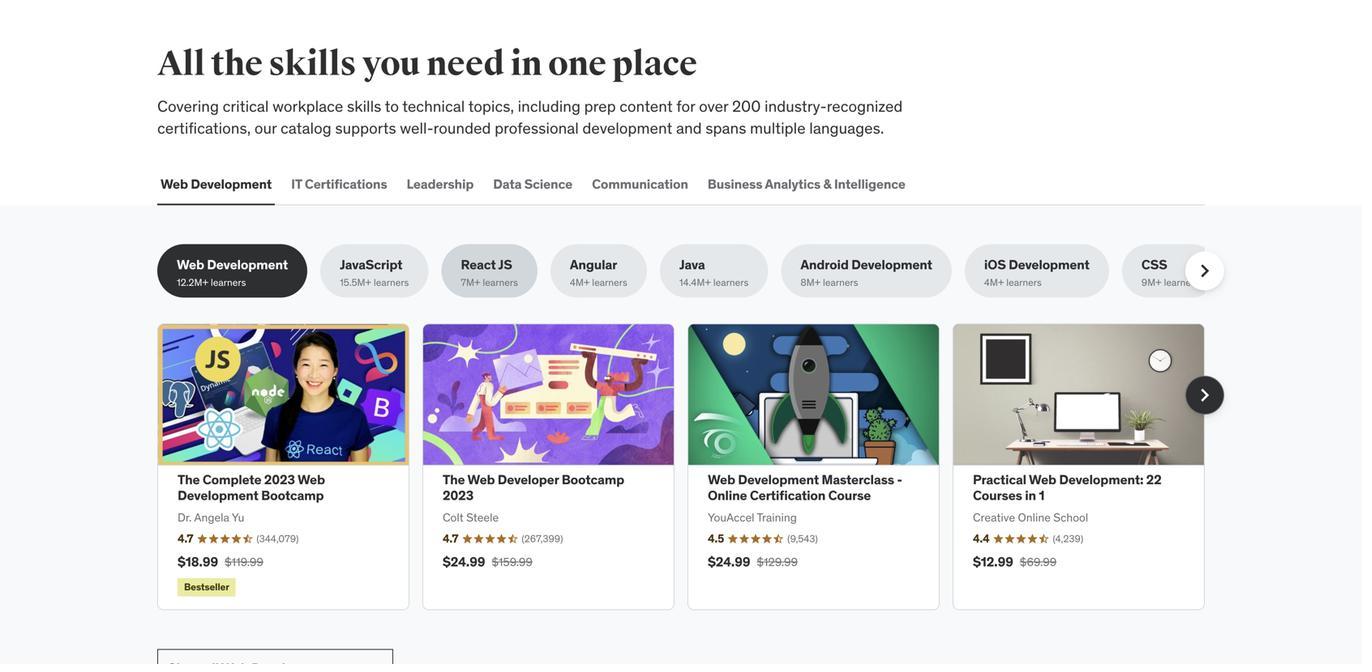 Task type: vqa. For each thing, say whether or not it's contained in the screenshot.
Business
yes



Task type: describe. For each thing, give the bounding box(es) containing it.
masterclass
[[822, 472, 894, 489]]

technical
[[402, 97, 465, 116]]

css
[[1142, 257, 1167, 273]]

bootcamp inside the web developer bootcamp 2023
[[562, 472, 624, 489]]

next image for carousel element
[[1192, 383, 1218, 409]]

covering critical workplace skills to technical topics, including prep content for over 200 industry-recognized certifications, our catalog supports well-rounded professional development and spans multiple languages.
[[157, 97, 903, 138]]

the
[[211, 43, 263, 85]]

the complete 2023 web development bootcamp
[[178, 472, 325, 504]]

next image for topic filters element
[[1192, 258, 1218, 284]]

content
[[620, 97, 673, 116]]

data science button
[[490, 165, 576, 204]]

online
[[708, 488, 747, 504]]

learners inside web development 12.2m+ learners
[[211, 277, 246, 289]]

15.5m+
[[340, 277, 371, 289]]

web inside web development masterclass - online certification course
[[708, 472, 735, 489]]

development for android development 8m+ learners
[[852, 257, 932, 273]]

14.4m+
[[679, 277, 711, 289]]

topic filters element
[[157, 244, 1224, 298]]

js
[[498, 257, 512, 273]]

intelligence
[[834, 176, 906, 192]]

learners inside css 9m+ learners
[[1164, 277, 1199, 289]]

it certifications button
[[288, 165, 390, 204]]

8m+
[[801, 277, 821, 289]]

android development 8m+ learners
[[801, 257, 932, 289]]

web development button
[[157, 165, 275, 204]]

recognized
[[827, 97, 903, 116]]

java 14.4m+ learners
[[679, 257, 749, 289]]

courses
[[973, 488, 1022, 504]]

12.2m+
[[177, 277, 208, 289]]

certifications,
[[157, 118, 251, 138]]

one
[[548, 43, 606, 85]]

java
[[679, 257, 705, 273]]

prep
[[584, 97, 616, 116]]

in for courses
[[1025, 488, 1036, 504]]

development for web development 12.2m+ learners
[[207, 257, 288, 273]]

to
[[385, 97, 399, 116]]

science
[[524, 176, 573, 192]]

learners inside "ios development 4m+ learners"
[[1007, 277, 1042, 289]]

all
[[157, 43, 205, 85]]

learners inside react js 7m+ learners
[[483, 277, 518, 289]]

bootcamp inside 'the complete 2023 web development bootcamp'
[[261, 488, 324, 504]]

complete
[[203, 472, 261, 489]]

learners inside android development 8m+ learners
[[823, 277, 858, 289]]

angular
[[570, 257, 617, 273]]

the web developer bootcamp 2023 link
[[443, 472, 624, 504]]

android
[[801, 257, 849, 273]]

2023 inside 'the complete 2023 web development bootcamp'
[[264, 472, 295, 489]]

it
[[291, 176, 302, 192]]

2023 inside the web developer bootcamp 2023
[[443, 488, 474, 504]]

practical
[[973, 472, 1027, 489]]

css 9m+ learners
[[1142, 257, 1199, 289]]

business analytics & intelligence button
[[704, 165, 909, 204]]

topics,
[[468, 97, 514, 116]]

7m+
[[461, 277, 480, 289]]

business
[[708, 176, 763, 192]]

web inside 'the complete 2023 web development bootcamp'
[[298, 472, 325, 489]]

react js 7m+ learners
[[461, 257, 518, 289]]

9m+
[[1142, 277, 1162, 289]]

the for development
[[178, 472, 200, 489]]

learners inside java 14.4m+ learners
[[713, 277, 749, 289]]

the complete 2023 web development bootcamp link
[[178, 472, 325, 504]]

languages.
[[809, 118, 884, 138]]

javascript
[[340, 257, 402, 273]]

leadership
[[407, 176, 474, 192]]

22
[[1146, 472, 1162, 489]]

professional
[[495, 118, 579, 138]]

1
[[1039, 488, 1045, 504]]

-
[[897, 472, 902, 489]]

the web developer bootcamp 2023
[[443, 472, 624, 504]]

spans
[[706, 118, 746, 138]]

all the skills you need in one place
[[157, 43, 697, 85]]

development for web development masterclass - online certification course
[[738, 472, 819, 489]]

including
[[518, 97, 581, 116]]

the for 2023
[[443, 472, 465, 489]]

carousel element
[[157, 324, 1224, 611]]

skills inside covering critical workplace skills to technical topics, including prep content for over 200 industry-recognized certifications, our catalog supports well-rounded professional development and spans multiple languages.
[[347, 97, 381, 116]]

our
[[255, 118, 277, 138]]

practical web development: 22 courses in 1 link
[[973, 472, 1162, 504]]

certification
[[750, 488, 826, 504]]

developer
[[498, 472, 559, 489]]

communication button
[[589, 165, 691, 204]]

web development masterclass - online certification course
[[708, 472, 902, 504]]



Task type: locate. For each thing, give the bounding box(es) containing it.
data
[[493, 176, 522, 192]]

200
[[732, 97, 761, 116]]

web up 12.2m+
[[177, 257, 204, 273]]

the left developer
[[443, 472, 465, 489]]

1 vertical spatial skills
[[347, 97, 381, 116]]

the inside the web developer bootcamp 2023
[[443, 472, 465, 489]]

4m+ down angular
[[570, 277, 590, 289]]

development inside "ios development 4m+ learners"
[[1009, 257, 1090, 273]]

in
[[511, 43, 542, 85], [1025, 488, 1036, 504]]

you
[[362, 43, 420, 85]]

2 next image from the top
[[1192, 383, 1218, 409]]

practical web development: 22 courses in 1
[[973, 472, 1162, 504]]

1 horizontal spatial bootcamp
[[562, 472, 624, 489]]

react
[[461, 257, 496, 273]]

development for web development
[[191, 176, 272, 192]]

and
[[676, 118, 702, 138]]

development inside 'the complete 2023 web development bootcamp'
[[178, 488, 259, 504]]

in up the including
[[511, 43, 542, 85]]

0 vertical spatial next image
[[1192, 258, 1218, 284]]

web inside web development 12.2m+ learners
[[177, 257, 204, 273]]

2023 left developer
[[443, 488, 474, 504]]

development:
[[1059, 472, 1144, 489]]

1 vertical spatial next image
[[1192, 383, 1218, 409]]

the inside 'the complete 2023 web development bootcamp'
[[178, 472, 200, 489]]

web development masterclass - online certification course link
[[708, 472, 902, 504]]

in inside practical web development: 22 courses in 1
[[1025, 488, 1036, 504]]

7 learners from the left
[[1007, 277, 1042, 289]]

6 learners from the left
[[823, 277, 858, 289]]

web inside button
[[161, 176, 188, 192]]

0 vertical spatial skills
[[269, 43, 356, 85]]

0 horizontal spatial in
[[511, 43, 542, 85]]

business analytics & intelligence
[[708, 176, 906, 192]]

web development 12.2m+ learners
[[177, 257, 288, 289]]

supports
[[335, 118, 396, 138]]

4 learners from the left
[[592, 277, 627, 289]]

learners
[[211, 277, 246, 289], [374, 277, 409, 289], [483, 277, 518, 289], [592, 277, 627, 289], [713, 277, 749, 289], [823, 277, 858, 289], [1007, 277, 1042, 289], [1164, 277, 1199, 289]]

communication
[[592, 176, 688, 192]]

place
[[612, 43, 697, 85]]

0 horizontal spatial 2023
[[264, 472, 295, 489]]

web
[[161, 176, 188, 192], [177, 257, 204, 273], [298, 472, 325, 489], [467, 472, 495, 489], [708, 472, 735, 489], [1029, 472, 1057, 489]]

1 horizontal spatial 4m+
[[984, 277, 1004, 289]]

1 4m+ from the left
[[570, 277, 590, 289]]

development
[[191, 176, 272, 192], [207, 257, 288, 273], [852, 257, 932, 273], [1009, 257, 1090, 273], [738, 472, 819, 489], [178, 488, 259, 504]]

web down certifications,
[[161, 176, 188, 192]]

web left developer
[[467, 472, 495, 489]]

1 horizontal spatial the
[[443, 472, 465, 489]]

analytics
[[765, 176, 821, 192]]

data science
[[493, 176, 573, 192]]

1 horizontal spatial 2023
[[443, 488, 474, 504]]

workplace
[[273, 97, 343, 116]]

2 4m+ from the left
[[984, 277, 1004, 289]]

1 vertical spatial in
[[1025, 488, 1036, 504]]

1 next image from the top
[[1192, 258, 1218, 284]]

skills up workplace on the top left
[[269, 43, 356, 85]]

next image inside carousel element
[[1192, 383, 1218, 409]]

development inside web development 12.2m+ learners
[[207, 257, 288, 273]]

web inside practical web development: 22 courses in 1
[[1029, 472, 1057, 489]]

web right "complete"
[[298, 472, 325, 489]]

in left 1
[[1025, 488, 1036, 504]]

development for ios development 4m+ learners
[[1009, 257, 1090, 273]]

4m+ inside "ios development 4m+ learners"
[[984, 277, 1004, 289]]

learners inside angular 4m+ learners
[[592, 277, 627, 289]]

8 learners from the left
[[1164, 277, 1199, 289]]

2 the from the left
[[443, 472, 465, 489]]

web right practical
[[1029, 472, 1057, 489]]

industry-
[[765, 97, 827, 116]]

skills
[[269, 43, 356, 85], [347, 97, 381, 116]]

1 learners from the left
[[211, 277, 246, 289]]

web development
[[161, 176, 272, 192]]

next image
[[1192, 258, 1218, 284], [1192, 383, 1218, 409]]

2023 right "complete"
[[264, 472, 295, 489]]

critical
[[223, 97, 269, 116]]

development inside web development masterclass - online certification course
[[738, 472, 819, 489]]

catalog
[[281, 118, 331, 138]]

development
[[583, 118, 673, 138]]

5 learners from the left
[[713, 277, 749, 289]]

4m+ down ios
[[984, 277, 1004, 289]]

1 the from the left
[[178, 472, 200, 489]]

rounded
[[434, 118, 491, 138]]

ios development 4m+ learners
[[984, 257, 1090, 289]]

multiple
[[750, 118, 806, 138]]

web inside the web developer bootcamp 2023
[[467, 472, 495, 489]]

over
[[699, 97, 728, 116]]

development inside android development 8m+ learners
[[852, 257, 932, 273]]

the
[[178, 472, 200, 489], [443, 472, 465, 489]]

covering
[[157, 97, 219, 116]]

in for need
[[511, 43, 542, 85]]

javascript 15.5m+ learners
[[340, 257, 409, 289]]

0 horizontal spatial 4m+
[[570, 277, 590, 289]]

0 horizontal spatial bootcamp
[[261, 488, 324, 504]]

4m+
[[570, 277, 590, 289], [984, 277, 1004, 289]]

2023
[[264, 472, 295, 489], [443, 488, 474, 504]]

&
[[823, 176, 832, 192]]

3 learners from the left
[[483, 277, 518, 289]]

for
[[676, 97, 695, 116]]

it certifications
[[291, 176, 387, 192]]

learners inside javascript 15.5m+ learners
[[374, 277, 409, 289]]

course
[[828, 488, 871, 504]]

0 vertical spatial in
[[511, 43, 542, 85]]

2 learners from the left
[[374, 277, 409, 289]]

skills up supports
[[347, 97, 381, 116]]

need
[[426, 43, 504, 85]]

development inside button
[[191, 176, 272, 192]]

0 horizontal spatial the
[[178, 472, 200, 489]]

4m+ inside angular 4m+ learners
[[570, 277, 590, 289]]

certifications
[[305, 176, 387, 192]]

well-
[[400, 118, 434, 138]]

ios
[[984, 257, 1006, 273]]

bootcamp
[[562, 472, 624, 489], [261, 488, 324, 504]]

next image inside topic filters element
[[1192, 258, 1218, 284]]

1 horizontal spatial in
[[1025, 488, 1036, 504]]

web left certification
[[708, 472, 735, 489]]

angular 4m+ learners
[[570, 257, 627, 289]]

leadership button
[[403, 165, 477, 204]]

the left "complete"
[[178, 472, 200, 489]]



